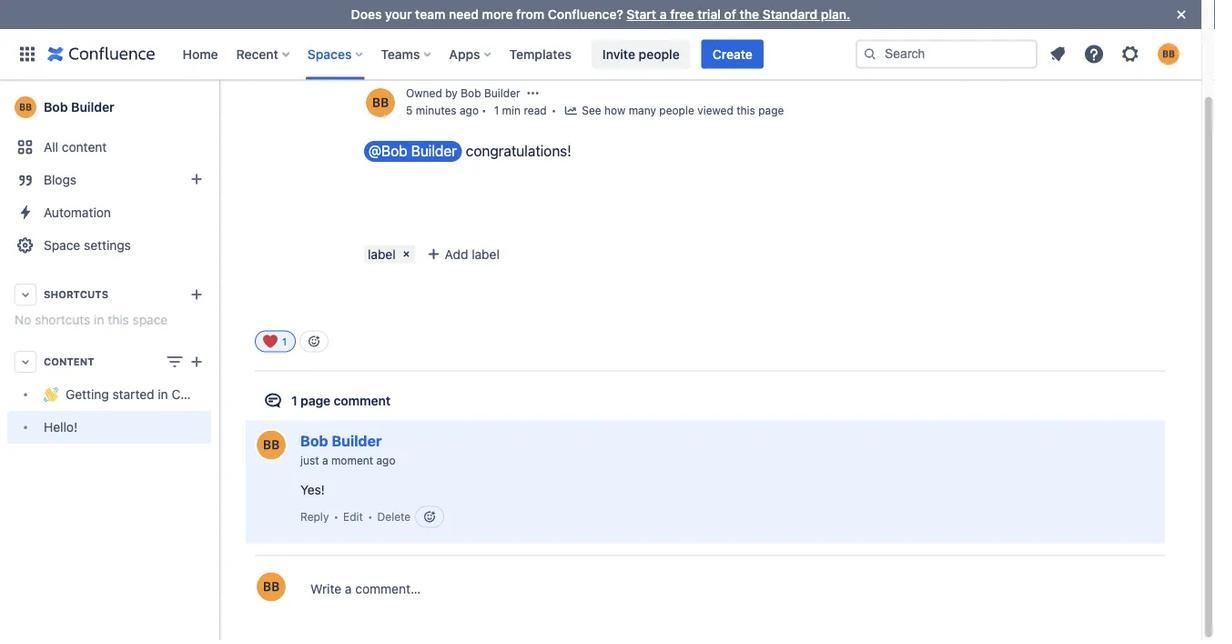 Task type: describe. For each thing, give the bounding box(es) containing it.
in for started
[[158, 387, 168, 402]]

no
[[15, 313, 31, 328]]

0 horizontal spatial page
[[300, 394, 331, 409]]

minutes
[[416, 105, 457, 118]]

create
[[712, 46, 753, 61]]

all content link
[[7, 131, 211, 164]]

by
[[445, 87, 458, 100]]

getting
[[66, 387, 109, 402]]

just a moment ago
[[300, 455, 395, 468]]

comment
[[334, 394, 391, 409]]

notification icon image
[[1047, 43, 1069, 65]]

add reaction image
[[422, 510, 437, 525]]

0 horizontal spatial bob builder link
[[7, 89, 211, 126]]

builder inside 'link'
[[71, 100, 115, 115]]

delete link
[[377, 510, 411, 525]]

start
[[627, 7, 656, 22]]

confluence?
[[548, 7, 623, 22]]

space settings
[[44, 238, 131, 253]]

does your team need more from confluence? start a free trial of the standard plan.
[[351, 7, 850, 22]]

create a page image
[[186, 351, 208, 373]]

2 bob builder image from the top
[[257, 573, 286, 602]]

home
[[182, 46, 218, 61]]

2 horizontal spatial bob builder link
[[461, 87, 520, 100]]

see how many people viewed this page button
[[564, 103, 784, 121]]

0 vertical spatial a
[[660, 7, 667, 22]]

bob builder inside "comment"
[[300, 433, 382, 450]]

create link
[[702, 40, 764, 69]]

recent
[[236, 46, 278, 61]]

2 label from the left
[[472, 247, 500, 262]]

see how many people viewed this page
[[582, 105, 784, 118]]

congratulations!
[[466, 142, 571, 160]]

label inside 'link'
[[368, 247, 396, 262]]

label link
[[364, 246, 397, 264]]

shortcuts
[[44, 289, 108, 301]]

owned by bob builder
[[406, 87, 520, 100]]

edit
[[343, 511, 363, 524]]

1 for 1 page comment
[[291, 394, 297, 409]]

apps
[[449, 46, 480, 61]]

people inside button
[[659, 105, 694, 118]]

space
[[44, 238, 80, 253]]

change view image
[[164, 351, 186, 373]]

5
[[406, 105, 413, 118]]

close image
[[1171, 4, 1192, 25]]

content
[[62, 140, 107, 155]]

comment by bob builder comment
[[246, 421, 1165, 544]]

this inside button
[[737, 105, 755, 118]]

write a comment… button
[[301, 571, 1165, 608]]

1 for 1
[[281, 336, 288, 348]]

help icon image
[[1083, 43, 1105, 65]]

page inside button
[[758, 105, 784, 118]]

space
[[132, 313, 168, 328]]

need
[[449, 7, 479, 22]]

search image
[[863, 47, 877, 61]]

all
[[44, 140, 58, 155]]

team
[[415, 7, 445, 22]]

automation
[[44, 205, 111, 220]]

1 for 1 min read
[[494, 105, 499, 118]]

@bob
[[368, 142, 407, 160]]

@bob builder congratulations!
[[368, 142, 575, 160]]

of
[[724, 7, 736, 22]]

2 horizontal spatial bob
[[461, 87, 481, 100]]

home link
[[177, 40, 224, 69]]

@bob builder button
[[364, 142, 462, 162]]

add label
[[445, 247, 500, 262]]

started
[[112, 387, 154, 402]]

free
[[670, 7, 694, 22]]

5 minutes ago
[[406, 105, 479, 118]]

all content
[[44, 140, 107, 155]]

invite people
[[602, 46, 680, 61]]

builder inside "comment"
[[332, 433, 382, 450]]

spaces button
[[302, 40, 370, 69]]

write
[[310, 582, 341, 597]]

many
[[629, 105, 656, 118]]

reply
[[300, 511, 329, 524]]

teams
[[381, 46, 420, 61]]

content
[[44, 356, 94, 368]]

1 page comment
[[291, 394, 391, 409]]

bob inside "comment"
[[300, 433, 328, 450]]

plan.
[[821, 7, 850, 22]]

templates
[[509, 46, 571, 61]]

templates link
[[504, 40, 577, 69]]

banner containing home
[[0, 29, 1201, 80]]

write a comment…
[[310, 582, 421, 597]]

getting started in confluence link
[[7, 379, 239, 411]]

yes!
[[300, 483, 325, 498]]

confluence
[[172, 387, 239, 402]]

recent button
[[231, 40, 297, 69]]

the
[[740, 7, 759, 22]]

automation link
[[7, 197, 211, 229]]

Search field
[[856, 40, 1038, 69]]

global element
[[11, 29, 856, 80]]



Task type: locate. For each thing, give the bounding box(es) containing it.
collapse sidebar image
[[198, 89, 238, 126]]

bob builder link up just a moment ago
[[300, 433, 382, 450]]

builder up "min"
[[484, 87, 520, 100]]

0 horizontal spatial ago
[[376, 455, 395, 468]]

add
[[445, 247, 468, 262]]

delete
[[377, 511, 411, 524]]

copy link to comment image
[[393, 454, 407, 469]]

content button
[[7, 346, 211, 379]]

read
[[524, 105, 547, 118]]

bob builder link
[[461, 87, 520, 100], [7, 89, 211, 126], [300, 433, 382, 450]]

does
[[351, 7, 382, 22]]

tree containing getting started in confluence
[[7, 379, 239, 444]]

bob builder image left 'just'
[[257, 431, 286, 460]]

0 horizontal spatial a
[[322, 455, 328, 468]]

builder up moment
[[332, 433, 382, 450]]

comment count icon image
[[255, 390, 284, 412]]

bob builder link up "min"
[[461, 87, 520, 100]]

no shortcuts in this space
[[15, 313, 168, 328]]

0 vertical spatial in
[[94, 313, 104, 328]]

0 horizontal spatial bob builder
[[44, 100, 115, 115]]

hello! inside "tree"
[[44, 420, 78, 435]]

2 vertical spatial a
[[345, 582, 352, 597]]

getting started in confluence
[[66, 387, 239, 402]]

bob
[[461, 87, 481, 100], [44, 100, 68, 115], [300, 433, 328, 450]]

add shortcut image
[[186, 284, 208, 306]]

people
[[639, 46, 680, 61], [659, 105, 694, 118]]

1 button
[[255, 331, 296, 353]]

1
[[494, 105, 499, 118], [281, 336, 288, 348], [291, 394, 297, 409]]

0 horizontal spatial this
[[108, 313, 129, 328]]

1 horizontal spatial bob builder
[[300, 433, 382, 450]]

people right the many
[[659, 105, 694, 118]]

1 label from the left
[[368, 247, 396, 262]]

your profile and preferences image
[[1158, 43, 1180, 65]]

1 vertical spatial bob builder image
[[257, 573, 286, 602]]

start a free trial of the standard plan. link
[[627, 7, 850, 22]]

more
[[482, 7, 513, 22]]

in right the started
[[158, 387, 168, 402]]

0 vertical spatial hello!
[[364, 30, 426, 61]]

how
[[604, 105, 626, 118]]

bob builder image
[[366, 89, 395, 118]]

clear image
[[399, 248, 414, 262]]

1 inside button
[[281, 336, 288, 348]]

bob builder
[[44, 100, 115, 115], [300, 433, 382, 450]]

tree
[[7, 379, 239, 444]]

in inside "tree"
[[158, 387, 168, 402]]

1 vertical spatial ago
[[376, 455, 395, 468]]

create a blog image
[[186, 168, 208, 190]]

2 horizontal spatial 1
[[494, 105, 499, 118]]

bob inside 'link'
[[44, 100, 68, 115]]

hello! link
[[7, 411, 211, 444]]

label right the 'add'
[[472, 247, 500, 262]]

this inside space element
[[108, 313, 129, 328]]

your
[[385, 7, 412, 22]]

owned
[[406, 87, 442, 100]]

1 vertical spatial page
[[300, 394, 331, 409]]

manage page ownership image
[[526, 86, 540, 101]]

add reaction image
[[307, 335, 321, 349]]

hello! down getting
[[44, 420, 78, 435]]

blogs
[[44, 172, 77, 187]]

bob builder up just a moment ago
[[300, 433, 382, 450]]

:heart: image
[[263, 335, 278, 350], [263, 335, 278, 350]]

teams button
[[375, 40, 438, 69]]

this down shortcuts dropdown button
[[108, 313, 129, 328]]

this right viewed
[[737, 105, 755, 118]]

builder down 'minutes'
[[411, 142, 457, 160]]

moment
[[331, 455, 373, 468]]

tree inside space element
[[7, 379, 239, 444]]

viewed
[[697, 105, 733, 118]]

comment…
[[355, 582, 421, 597]]

this
[[737, 105, 755, 118], [108, 313, 129, 328]]

0 vertical spatial people
[[639, 46, 680, 61]]

standard
[[763, 7, 818, 22]]

hello!
[[364, 30, 426, 61], [44, 420, 78, 435]]

ago
[[460, 105, 479, 118], [376, 455, 395, 468]]

builder up content
[[71, 100, 115, 115]]

1 left "min"
[[494, 105, 499, 118]]

1 vertical spatial in
[[158, 387, 168, 402]]

a for write a comment…
[[345, 582, 352, 597]]

1 horizontal spatial in
[[158, 387, 168, 402]]

0 vertical spatial 1
[[494, 105, 499, 118]]

ago down owned by bob builder
[[460, 105, 479, 118]]

1 min read
[[494, 105, 547, 118]]

page right comment count icon
[[300, 394, 331, 409]]

appswitcher icon image
[[16, 43, 38, 65]]

0 vertical spatial bob builder image
[[257, 431, 286, 460]]

space settings link
[[7, 229, 211, 262]]

bob builder image left write
[[257, 573, 286, 602]]

hello! down your
[[364, 30, 426, 61]]

0 horizontal spatial hello!
[[44, 420, 78, 435]]

0 horizontal spatial 1
[[281, 336, 288, 348]]

2 vertical spatial 1
[[291, 394, 297, 409]]

shortcuts button
[[7, 279, 211, 311]]

reply link
[[300, 510, 329, 525]]

a right write
[[345, 582, 352, 597]]

invite people button
[[592, 40, 691, 69]]

a inside comment by bob builder "comment"
[[322, 455, 328, 468]]

1 horizontal spatial ago
[[460, 105, 479, 118]]

settings icon image
[[1120, 43, 1141, 65]]

a left free
[[660, 7, 667, 22]]

page right viewed
[[758, 105, 784, 118]]

Add label text field
[[421, 246, 563, 264]]

space element
[[0, 80, 239, 641]]

1 horizontal spatial a
[[345, 582, 352, 597]]

from
[[516, 7, 545, 22]]

1 vertical spatial this
[[108, 313, 129, 328]]

banner
[[0, 29, 1201, 80]]

bob up 'just'
[[300, 433, 328, 450]]

confluence image
[[47, 43, 155, 65], [47, 43, 155, 65]]

label
[[368, 247, 396, 262], [472, 247, 500, 262]]

in for shortcuts
[[94, 313, 104, 328]]

label left clear image
[[368, 247, 396, 262]]

ago right moment
[[376, 455, 395, 468]]

ago inside comment by bob builder "comment"
[[376, 455, 395, 468]]

a
[[660, 7, 667, 22], [322, 455, 328, 468], [345, 582, 352, 597]]

apps button
[[444, 40, 498, 69]]

people inside button
[[639, 46, 680, 61]]

blogs link
[[7, 164, 211, 197]]

bob builder image
[[257, 431, 286, 460], [257, 573, 286, 602]]

1 bob builder image from the top
[[257, 431, 286, 460]]

1 horizontal spatial label
[[472, 247, 500, 262]]

1 vertical spatial bob builder
[[300, 433, 382, 450]]

0 horizontal spatial label
[[368, 247, 396, 262]]

invite
[[602, 46, 635, 61]]

page
[[758, 105, 784, 118], [300, 394, 331, 409]]

0 horizontal spatial in
[[94, 313, 104, 328]]

just
[[300, 455, 319, 468]]

edit link
[[343, 510, 363, 525]]

settings
[[84, 238, 131, 253]]

people right invite on the top of page
[[639, 46, 680, 61]]

bob builder link up all content 'link' on the left top of page
[[7, 89, 211, 126]]

see
[[582, 105, 601, 118]]

1 left add reaction icon at the bottom
[[281, 336, 288, 348]]

shortcuts
[[35, 313, 90, 328]]

spaces
[[307, 46, 352, 61]]

min
[[502, 105, 521, 118]]

0 vertical spatial bob builder
[[44, 100, 115, 115]]

0 horizontal spatial bob
[[44, 100, 68, 115]]

1 vertical spatial 1
[[281, 336, 288, 348]]

1 vertical spatial hello!
[[44, 420, 78, 435]]

0 vertical spatial this
[[737, 105, 755, 118]]

bob builder up all content
[[44, 100, 115, 115]]

bob builder link inside "comment"
[[300, 433, 382, 450]]

1 horizontal spatial bob builder link
[[300, 433, 382, 450]]

trial
[[697, 7, 721, 22]]

a right 'just'
[[322, 455, 328, 468]]

in
[[94, 313, 104, 328], [158, 387, 168, 402]]

in down shortcuts dropdown button
[[94, 313, 104, 328]]

bob builder inside 'link'
[[44, 100, 115, 115]]

1 horizontal spatial hello!
[[364, 30, 426, 61]]

1 vertical spatial people
[[659, 105, 694, 118]]

a inside button
[[345, 582, 352, 597]]

bob right by
[[461, 87, 481, 100]]

2 horizontal spatial a
[[660, 7, 667, 22]]

1 horizontal spatial bob
[[300, 433, 328, 450]]

edit this page image
[[863, 0, 884, 8]]

1 right comment count icon
[[291, 394, 297, 409]]

builder
[[484, 87, 520, 100], [71, 100, 115, 115], [411, 142, 457, 160], [332, 433, 382, 450]]

0 vertical spatial page
[[758, 105, 784, 118]]

1 horizontal spatial this
[[737, 105, 755, 118]]

a for just a moment ago
[[322, 455, 328, 468]]

1 horizontal spatial 1
[[291, 394, 297, 409]]

bob up all
[[44, 100, 68, 115]]

0 vertical spatial ago
[[460, 105, 479, 118]]

1 horizontal spatial page
[[758, 105, 784, 118]]

1 vertical spatial a
[[322, 455, 328, 468]]



Task type: vqa. For each thing, say whether or not it's contained in the screenshot.
left Bob Builder
yes



